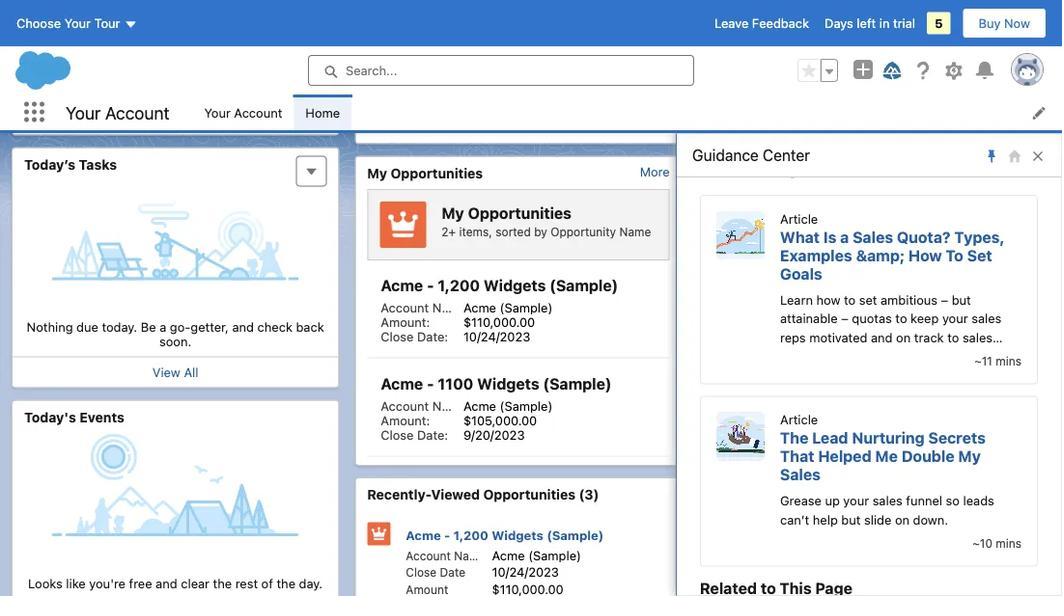 Task type: vqa. For each thing, say whether or not it's contained in the screenshot.


Task type: locate. For each thing, give the bounding box(es) containing it.
widgets up $110,000.00
[[484, 277, 546, 295]]

the
[[780, 430, 809, 448]]

as
[[187, 113, 200, 126], [514, 117, 528, 131], [857, 117, 871, 131]]

your inside 'article the lead nurturing secrets that helped me double my sales grease up your sales funnel so leads can't help but slide on down.'
[[843, 495, 869, 509]]

close date: up recently-
[[381, 428, 448, 442]]

more link for leads
[[983, 165, 1013, 179]]

0 vertical spatial close
[[381, 329, 414, 344]]

company: down email:
[[724, 457, 783, 471]]

1 horizontal spatial more
[[983, 165, 1013, 179]]

0 vertical spatial sales
[[853, 229, 893, 247]]

view up guidance
[[710, 112, 739, 127]]

10/24/2023 for close date
[[492, 565, 559, 580]]

close date: for 1100
[[381, 428, 448, 442]]

view down search... at the top of page
[[367, 112, 395, 127]]

targets.
[[780, 350, 825, 364]]

my for my opportunities 2+ items, sorted by opportunity name
[[442, 204, 464, 222]]

acme - 1,200 widgets (sample) up $110,000.00
[[381, 277, 618, 295]]

1 vertical spatial (800)
[[816, 442, 849, 457]]

2 horizontal spatial as
[[857, 117, 871, 131]]

1 horizontal spatial name
[[619, 225, 651, 239]]

2 new from the top
[[807, 471, 833, 486]]

1 horizontal spatial a
[[840, 229, 849, 247]]

0 horizontal spatial –
[[841, 312, 849, 327]]

1 status: from the top
[[756, 344, 797, 358]]

more link up "types,"
[[983, 165, 1013, 179]]

1 horizontal spatial more link
[[983, 165, 1013, 179]]

back
[[296, 320, 324, 335]]

getter,
[[191, 320, 229, 335]]

and
[[232, 320, 254, 335], [871, 331, 893, 345], [156, 576, 177, 591]]

date: up 1100
[[417, 329, 448, 344]]

0 horizontal spatial more link
[[640, 165, 670, 179]]

2 info@salesforce.com from the top
[[807, 428, 929, 442]]

my inside my leads 2+ items, sorted by name
[[785, 204, 807, 222]]

info@salesforce.com link for amy jordan (sample)
[[807, 300, 929, 315]]

1 items, from the left
[[459, 225, 492, 239]]

2 view report from the left
[[367, 112, 438, 127]]

new for smith
[[807, 471, 833, 486]]

2 status: from the top
[[756, 471, 797, 486]]

items, up examples
[[802, 225, 835, 239]]

2 horizontal spatial pm
[[965, 117, 982, 131]]

info@salesforce.com for andy smith (sample)
[[807, 428, 929, 442]]

can't
[[780, 513, 809, 528]]

2 horizontal spatial at
[[925, 117, 935, 131]]

status: down that
[[756, 471, 797, 486]]

opportunities for my opportunities 2+ items, sorted by opportunity name
[[468, 204, 572, 222]]

view report link up today's
[[24, 112, 95, 127]]

keep
[[911, 312, 939, 327]]

date: down 1100
[[417, 428, 448, 442]]

1 sorted from the left
[[496, 225, 531, 239]]

info@salesforce.com for amy jordan (sample)
[[807, 300, 929, 315]]

0 vertical spatial status:
[[756, 344, 797, 358]]

opportunities inside my opportunities 'link'
[[391, 165, 483, 181]]

account name: acme (sample) for 1,200
[[381, 300, 553, 315]]

view report link up guidance center
[[710, 112, 781, 136]]

1 vertical spatial your
[[843, 495, 869, 509]]

my inside my leads link
[[710, 165, 730, 181]]

sorted inside my leads 2+ items, sorted by name
[[839, 225, 874, 239]]

- for 9/20/2023
[[427, 375, 434, 394]]

by for leads
[[877, 225, 890, 239]]

0 vertical spatial your
[[942, 312, 968, 327]]

1 more link from the left
[[640, 165, 670, 179]]

10/24/2023 up acme - 1100 widgets (sample)
[[463, 329, 530, 344]]

lead status: down attainable
[[724, 344, 797, 358]]

2 horizontal spatial view report
[[710, 112, 781, 127]]

view report up today's
[[24, 112, 95, 127]]

more left guidance
[[640, 165, 670, 179]]

my inside my opportunities 'link'
[[367, 165, 387, 181]]

sales
[[972, 312, 1002, 327], [963, 331, 993, 345], [873, 495, 903, 509]]

1 6389 from the top
[[881, 315, 913, 329]]

1 667- from the top
[[852, 315, 881, 329]]

1 horizontal spatial 2+
[[785, 225, 799, 239]]

2 2+ from the left
[[785, 225, 799, 239]]

0 vertical spatial 10/24/2023
[[463, 329, 530, 344]]

status: left the lee
[[756, 344, 797, 358]]

now
[[1004, 16, 1030, 30]]

6389 for amy jordan (sample)
[[881, 315, 913, 329]]

account name: acme (sample) down 1100
[[381, 399, 553, 413]]

1 vertical spatial date:
[[417, 428, 448, 442]]

view up today's
[[24, 112, 52, 127]]

view report up the my opportunities on the left of the page
[[367, 112, 438, 127]]

0 vertical spatial mins
[[996, 356, 1022, 369]]

1 mins from the top
[[996, 356, 1022, 369]]

opportunities inside my opportunities 2+ items, sorted by opportunity name
[[468, 204, 572, 222]]

- for 10/24/2023
[[427, 277, 434, 295]]

2 info@salesforce.com link from the top
[[807, 428, 929, 442]]

account for $110,000.00
[[381, 300, 429, 315]]

3 report from the left
[[742, 112, 781, 127]]

2 as of today at 1:​57 pm from the left
[[857, 117, 982, 131]]

amy jordan (sample)
[[724, 277, 886, 295]]

2+ inside my leads 2+ items, sorted by name
[[785, 225, 799, 239]]

1 horizontal spatial view report link
[[367, 112, 438, 136]]

2 sorted from the left
[[839, 225, 874, 239]]

by inside my leads 2+ items, sorted by name
[[877, 225, 890, 239]]

acme - 1,200 widgets (sample) up account name acme (sample)
[[406, 529, 604, 543]]

advertisement
[[807, 486, 891, 500]]

1 (800) from the top
[[816, 315, 849, 329]]

1 amount: from the top
[[381, 315, 430, 329]]

0 vertical spatial date:
[[417, 329, 448, 344]]

2 horizontal spatial view report link
[[710, 112, 781, 136]]

mins right ~10
[[996, 538, 1022, 552]]

the left day.
[[277, 576, 296, 591]]

on right slide
[[895, 513, 910, 528]]

1 (800) 667-6389
[[807, 315, 913, 329], [807, 442, 913, 457]]

2 667- from the top
[[852, 442, 881, 457]]

0 vertical spatial on
[[896, 331, 911, 345]]

account up recently-
[[381, 399, 429, 413]]

0 vertical spatial –
[[941, 293, 948, 308]]

name right the opportunity
[[619, 225, 651, 239]]

2 1 from the top
[[807, 442, 812, 457]]

but down to
[[952, 293, 971, 308]]

date:
[[417, 329, 448, 344], [417, 428, 448, 442]]

0 horizontal spatial 2+
[[442, 225, 456, 239]]

1 horizontal spatial 1:​57
[[939, 117, 961, 131]]

1 2+ from the left
[[442, 225, 456, 239]]

your left tour
[[64, 16, 91, 30]]

2 vertical spatial to
[[947, 331, 959, 345]]

close date: for 1,200
[[381, 329, 448, 344]]

1 article from the top
[[780, 212, 818, 227]]

1 info@salesforce.com from the top
[[807, 300, 929, 315]]

close right back
[[381, 329, 414, 344]]

1 date: from the top
[[417, 329, 448, 344]]

view report link
[[24, 112, 95, 127], [367, 112, 438, 136], [710, 112, 781, 136]]

acme - 1,200 widgets (sample) for account name:
[[381, 277, 618, 295]]

0 vertical spatial a
[[840, 229, 849, 247]]

more up "types,"
[[983, 165, 1013, 179]]

status: for smith
[[756, 471, 797, 486]]

leads up is
[[811, 204, 856, 222]]

1 vertical spatial leads
[[811, 204, 856, 222]]

1 more from the left
[[640, 165, 670, 179]]

– right ambitious
[[941, 293, 948, 308]]

your account
[[66, 102, 169, 123], [204, 105, 282, 120]]

my for my opportunities
[[367, 165, 387, 181]]

amount: left $110,000.00
[[381, 315, 430, 329]]

info@salesforce.com link for andy smith (sample)
[[807, 428, 929, 442]]

name inside my leads 2+ items, sorted by name
[[894, 225, 925, 239]]

0 horizontal spatial sales
[[780, 467, 821, 485]]

acme - 1,200 widgets (sample)
[[381, 277, 618, 295], [406, 529, 604, 543]]

a right 'be'
[[159, 320, 166, 335]]

2 report from the left
[[399, 112, 438, 127]]

0 vertical spatial close date:
[[381, 329, 448, 344]]

1 vertical spatial a
[[159, 320, 166, 335]]

article inside article what is a sales quota? types, examples &amp; how to set goals learn how to set ambitious – but attainable – quotas to keep your sales reps motivated and on track to sales targets. ~11 mins
[[780, 212, 818, 227]]

1,200 up account name acme (sample)
[[453, 529, 489, 543]]

account name: acme (sample) for 1100
[[381, 399, 553, 413]]

sorted left the opportunity
[[496, 225, 531, 239]]

account left $110,000.00
[[381, 300, 429, 315]]

view report up guidance center
[[710, 112, 781, 127]]

more link for opportunities
[[640, 165, 670, 179]]

more for leads
[[983, 165, 1013, 179]]

1 vertical spatial sales
[[963, 331, 993, 345]]

1 (800) 667-6389 for andy smith (sample)
[[807, 442, 913, 457]]

2 1:​57 from the left
[[939, 117, 961, 131]]

1 company: from the top
[[724, 329, 783, 344]]

0 horizontal spatial as
[[187, 113, 200, 126]]

2 amount: from the top
[[381, 413, 430, 428]]

inc
[[898, 329, 915, 344]]

2 horizontal spatial report
[[742, 112, 781, 127]]

home link
[[294, 95, 352, 130]]

1 lead status: from the top
[[724, 344, 797, 358]]

1 vertical spatial info@salesforce.com
[[807, 428, 929, 442]]

at for first the text default icon from right
[[925, 117, 935, 131]]

0 vertical spatial company:
[[724, 329, 783, 344]]

pm for 'view report' link associated with first the text default icon from right
[[965, 117, 982, 131]]

2 view report link from the left
[[367, 112, 438, 136]]

widgets up account name acme (sample)
[[492, 529, 544, 543]]

0 horizontal spatial but
[[841, 513, 861, 528]]

lead source: advertisement
[[724, 486, 891, 500]]

1 horizontal spatial items,
[[802, 225, 835, 239]]

6389
[[881, 315, 913, 329], [881, 442, 913, 457]]

recently-viewed opportunities (3)
[[367, 487, 599, 503]]

list
[[193, 95, 1062, 130]]

1 horizontal spatial your account
[[204, 105, 282, 120]]

1 left helped
[[807, 442, 812, 457]]

by up &amp;
[[877, 225, 890, 239]]

items, inside my leads 2+ items, sorted by name
[[802, 225, 835, 239]]

the
[[213, 576, 232, 591], [277, 576, 296, 591]]

check
[[257, 320, 293, 335]]

1 info@salesforce.com link from the top
[[807, 300, 929, 315]]

your account left home
[[204, 105, 282, 120]]

1 horizontal spatial view report
[[367, 112, 438, 127]]

0 horizontal spatial view report link
[[24, 112, 95, 127]]

lead status: for amy
[[724, 344, 797, 358]]

2 horizontal spatial and
[[871, 331, 893, 345]]

clear
[[181, 576, 210, 591]]

1 vertical spatial 667-
[[852, 442, 881, 457]]

2 horizontal spatial name
[[894, 225, 925, 239]]

as of today at 1:​57 pm for first the text default icon from right
[[857, 117, 982, 131]]

your account inside "link"
[[204, 105, 282, 120]]

2+ for my leads
[[785, 225, 799, 239]]

$110,000.00
[[463, 315, 535, 329]]

report
[[56, 112, 95, 127], [399, 112, 438, 127], [742, 112, 781, 127]]

text default image
[[648, 118, 661, 131], [991, 118, 1004, 131]]

1 vertical spatial account name: acme (sample)
[[381, 399, 553, 413]]

2 account name: acme (sample) from the top
[[381, 399, 553, 413]]

your
[[942, 312, 968, 327], [843, 495, 869, 509]]

by inside my opportunities 2+ items, sorted by opportunity name
[[534, 225, 547, 239]]

1 horizontal spatial pm
[[621, 117, 639, 131]]

1 vertical spatial close
[[381, 428, 414, 442]]

learn
[[780, 293, 813, 308]]

today
[[218, 113, 251, 126], [546, 117, 578, 131], [889, 117, 921, 131]]

name inside account name acme (sample)
[[454, 549, 486, 563]]

my
[[367, 165, 387, 181], [710, 165, 730, 181], [442, 204, 464, 222], [785, 204, 807, 222], [958, 448, 981, 467]]

info@salesforce.com link up enterprise,
[[807, 300, 929, 315]]

name: up 1100
[[432, 300, 470, 315]]

1 1:​57 from the left
[[595, 117, 618, 131]]

1 vertical spatial but
[[841, 513, 861, 528]]

lead status: down phone:
[[724, 471, 797, 486]]

acme
[[381, 277, 423, 295], [463, 300, 496, 315], [381, 375, 423, 394], [463, 399, 496, 413], [406, 529, 441, 543], [492, 548, 525, 563]]

my for my leads 2+ items, sorted by name
[[785, 204, 807, 222]]

a right is
[[840, 229, 849, 247]]

– up motivated
[[841, 312, 849, 327]]

my opportunities 2+ items, sorted by opportunity name
[[442, 204, 651, 239]]

and down quotas
[[871, 331, 893, 345]]

1
[[807, 315, 812, 329], [807, 442, 812, 457]]

1 vertical spatial new
[[807, 471, 833, 486]]

2 more from the left
[[983, 165, 1013, 179]]

mins
[[996, 356, 1022, 369], [996, 538, 1022, 552]]

0 vertical spatial leads
[[734, 165, 773, 181]]

phone:
[[724, 442, 764, 457]]

view left all
[[152, 365, 180, 380]]

amount: up recently-
[[381, 413, 430, 428]]

date
[[440, 566, 465, 580]]

0 horizontal spatial sorted
[[496, 225, 531, 239]]

your
[[64, 16, 91, 30], [66, 102, 101, 123], [204, 105, 231, 120]]

1 for jordan
[[807, 315, 812, 329]]

0 vertical spatial 667-
[[852, 315, 881, 329]]

2 the from the left
[[277, 576, 296, 591]]

1 vertical spatial -
[[427, 375, 434, 394]]

account up 'close date' on the left bottom of the page
[[406, 549, 451, 563]]

2 date: from the top
[[417, 428, 448, 442]]

account inside account name acme (sample)
[[406, 549, 451, 563]]

(800) right that
[[816, 442, 849, 457]]

close date
[[406, 566, 465, 580]]

text default image up the show more my leads records element
[[991, 118, 1004, 131]]

2 1 (800) 667-6389 from the top
[[807, 442, 913, 457]]

lead inside 'article the lead nurturing secrets that helped me double my sales grease up your sales funnel so leads can't help but slide on down.'
[[812, 430, 848, 448]]

1,200 for account name:
[[438, 277, 480, 295]]

account for 10/24/2023
[[406, 549, 451, 563]]

your inside "link"
[[204, 105, 231, 120]]

info@salesforce.com
[[807, 300, 929, 315], [807, 428, 929, 442]]

group
[[798, 59, 838, 82]]

0 vertical spatial new
[[807, 344, 833, 358]]

leads for my leads
[[734, 165, 773, 181]]

1 vertical spatial opportunities
[[468, 204, 572, 222]]

article up the
[[780, 414, 818, 428]]

new up up
[[807, 471, 833, 486]]

1 horizontal spatial your
[[942, 312, 968, 327]]

report for 2nd the text default icon from the right
[[399, 112, 438, 127]]

2 name: from the top
[[432, 399, 470, 413]]

leads down guidance center
[[734, 165, 773, 181]]

0 vertical spatial acme - 1,200 widgets (sample)
[[381, 277, 618, 295]]

info@salesforce.com up me
[[807, 428, 929, 442]]

2 lead status: from the top
[[724, 471, 797, 486]]

amy
[[724, 277, 758, 295]]

amount: for acme - 1100 widgets (sample)
[[381, 413, 430, 428]]

show more my opportunities records element
[[640, 165, 670, 179]]

1 horizontal spatial report
[[399, 112, 438, 127]]

2+ down the my opportunities on the left of the page
[[442, 225, 456, 239]]

1 vertical spatial acme - 1,200 widgets (sample)
[[406, 529, 604, 543]]

close up recently-
[[381, 428, 414, 442]]

1 vertical spatial status:
[[756, 471, 797, 486]]

2+ inside my opportunities 2+ items, sorted by opportunity name
[[442, 225, 456, 239]]

company:
[[724, 329, 783, 344], [724, 457, 783, 471]]

article for what
[[780, 212, 818, 227]]

2 close date: from the top
[[381, 428, 448, 442]]

your right up
[[843, 495, 869, 509]]

go-
[[170, 320, 191, 335]]

close
[[381, 329, 414, 344], [381, 428, 414, 442], [406, 566, 437, 580]]

leads for my leads 2+ items, sorted by name
[[811, 204, 856, 222]]

your right keep
[[942, 312, 968, 327]]

1 vertical spatial lead status:
[[724, 471, 797, 486]]

name: for 1,200
[[432, 300, 470, 315]]

1 vertical spatial 1
[[807, 442, 812, 457]]

article up "what" at the right of page
[[780, 212, 818, 227]]

0 horizontal spatial a
[[159, 320, 166, 335]]

2+
[[442, 225, 456, 239], [785, 225, 799, 239]]

2 6389 from the top
[[881, 442, 913, 457]]

at
[[254, 113, 264, 126], [582, 117, 592, 131], [925, 117, 935, 131]]

company: down amy
[[724, 329, 783, 344]]

to up 'inc'
[[896, 312, 907, 327]]

2 company: from the top
[[724, 457, 783, 471]]

1 horizontal spatial as
[[514, 117, 528, 131]]

2 vertical spatial close
[[406, 566, 437, 580]]

1 horizontal spatial –
[[941, 293, 948, 308]]

a
[[840, 229, 849, 247], [159, 320, 166, 335]]

(800) up motivated
[[816, 315, 849, 329]]

but
[[952, 293, 971, 308], [841, 513, 861, 528]]

name: down 1100
[[432, 399, 470, 413]]

report up guidance center
[[742, 112, 781, 127]]

1 horizontal spatial today
[[546, 117, 578, 131]]

so
[[946, 495, 960, 509]]

0 horizontal spatial report
[[56, 112, 95, 127]]

0 vertical spatial widgets
[[484, 277, 546, 295]]

2 items, from the left
[[802, 225, 835, 239]]

3 view report from the left
[[710, 112, 781, 127]]

2 text default image from the left
[[991, 118, 1004, 131]]

sorted right is
[[839, 225, 874, 239]]

date: for 1100
[[417, 428, 448, 442]]

more for opportunities
[[640, 165, 670, 179]]

your inside article what is a sales quota? types, examples &amp; how to set goals learn how to set ambitious – but attainable – quotas to keep your sales reps motivated and on track to sales targets. ~11 mins
[[942, 312, 968, 327]]

1 horizontal spatial as of today at 1:​57 pm
[[857, 117, 982, 131]]

your account up tasks
[[66, 102, 169, 123]]

1 vertical spatial amount:
[[381, 413, 430, 428]]

on inside 'article the lead nurturing secrets that helped me double my sales grease up your sales funnel so leads can't help but slide on down.'
[[895, 513, 910, 528]]

source:
[[756, 486, 800, 500]]

0 horizontal spatial view report
[[24, 112, 95, 127]]

day.
[[299, 576, 323, 591]]

and left check at the bottom left of page
[[232, 320, 254, 335]]

view report link for 2nd the text default icon from the right
[[367, 112, 438, 136]]

my inside my opportunities 2+ items, sorted by opportunity name
[[442, 204, 464, 222]]

by left the opportunity
[[534, 225, 547, 239]]

list containing your account
[[193, 95, 1062, 130]]

opportunities for my opportunities
[[391, 165, 483, 181]]

lead up universal
[[812, 430, 848, 448]]

status:
[[756, 344, 797, 358], [756, 471, 797, 486]]

items, inside my opportunities 2+ items, sorted by opportunity name
[[459, 225, 492, 239]]

2 more link from the left
[[983, 165, 1013, 179]]

sales inside 'article the lead nurturing secrets that helped me double my sales grease up your sales funnel so leads can't help but slide on down.'
[[873, 495, 903, 509]]

1 down learn
[[807, 315, 812, 329]]

and right the free
[[156, 576, 177, 591]]

sorted
[[496, 225, 531, 239], [839, 225, 874, 239]]

2 vertical spatial sales
[[873, 495, 903, 509]]

info@salesforce.com up enterprise,
[[807, 300, 929, 315]]

name up how
[[894, 225, 925, 239]]

name up date
[[454, 549, 486, 563]]

you're
[[89, 576, 126, 591]]

2 (800) from the top
[[816, 442, 849, 457]]

0 vertical spatial 1 (800) 667-6389
[[807, 315, 913, 329]]

leads inside my leads 2+ items, sorted by name
[[811, 204, 856, 222]]

(800) for smith
[[816, 442, 849, 457]]

0 horizontal spatial items,
[[459, 225, 492, 239]]

0 vertical spatial amount:
[[381, 315, 430, 329]]

report up the my opportunities on the left of the page
[[399, 112, 438, 127]]

~10 mins
[[973, 538, 1022, 552]]

2+ up examples
[[785, 225, 799, 239]]

lead left reps
[[724, 344, 752, 358]]

2 article from the top
[[780, 414, 818, 428]]

1 the from the left
[[213, 576, 232, 591]]

tour
[[94, 16, 120, 30]]

10/24/2023 down account name acme (sample)
[[492, 565, 559, 580]]

1 horizontal spatial the
[[277, 576, 296, 591]]

1 close date: from the top
[[381, 329, 448, 344]]

but right help
[[841, 513, 861, 528]]

account left home
[[234, 105, 282, 120]]

0 horizontal spatial name
[[454, 549, 486, 563]]

1 account name: acme (sample) from the top
[[381, 300, 553, 315]]

of
[[204, 113, 215, 126], [531, 117, 542, 131], [874, 117, 886, 131], [261, 576, 273, 591]]

0 horizontal spatial text default image
[[648, 118, 661, 131]]

article inside 'article the lead nurturing secrets that helped me double my sales grease up your sales funnel so leads can't help but slide on down.'
[[780, 414, 818, 428]]

report up 'today's tasks'
[[56, 112, 95, 127]]

1 by from the left
[[534, 225, 547, 239]]

close date: up 1100
[[381, 329, 448, 344]]

1 as of today at 1:​57 pm from the left
[[514, 117, 639, 131]]

sales right is
[[853, 229, 893, 247]]

0 vertical spatial 1
[[807, 315, 812, 329]]

today's
[[24, 409, 76, 425]]

text default image up show more my opportunities records element
[[648, 118, 661, 131]]

0 horizontal spatial as of today at 1:​57 pm
[[514, 117, 639, 131]]

as of today at 1:​57 pm
[[514, 117, 639, 131], [857, 117, 982, 131]]

mins right ~11
[[996, 356, 1022, 369]]

items, down my opportunities 'link'
[[459, 225, 492, 239]]

1 name: from the top
[[432, 300, 470, 315]]

view report for 2nd the text default icon from the right
[[367, 112, 438, 127]]

1 vertical spatial sales
[[780, 467, 821, 485]]

2 horizontal spatial today
[[889, 117, 921, 131]]

1 vertical spatial info@salesforce.com link
[[807, 428, 929, 442]]

1 1 from the top
[[807, 315, 812, 329]]

close date:
[[381, 329, 448, 344], [381, 428, 448, 442]]

sorted for opportunities
[[496, 225, 531, 239]]

$105,000.00
[[463, 413, 537, 428]]

2 by from the left
[[877, 225, 890, 239]]

to left set
[[844, 293, 856, 308]]

view report link up the my opportunities on the left of the page
[[367, 112, 438, 136]]

sales up lead source: advertisement
[[780, 467, 821, 485]]

events
[[80, 409, 124, 425]]

1 1 (800) 667-6389 from the top
[[807, 315, 913, 329]]

1 vertical spatial widgets
[[477, 375, 539, 394]]

2 vertical spatial -
[[444, 529, 450, 543]]

1 new from the top
[[807, 344, 833, 358]]

widgets up $105,000.00
[[477, 375, 539, 394]]

1100
[[438, 375, 474, 394]]

0 vertical spatial name:
[[432, 300, 470, 315]]

1 horizontal spatial sales
[[853, 229, 893, 247]]

new for jordan
[[807, 344, 833, 358]]

3 view report link from the left
[[710, 112, 781, 136]]

a inside article what is a sales quota? types, examples &amp; how to set goals learn how to set ambitious – but attainable – quotas to keep your sales reps motivated and on track to sales targets. ~11 mins
[[840, 229, 849, 247]]

0 horizontal spatial your
[[843, 495, 869, 509]]

sorted inside my opportunities 2+ items, sorted by opportunity name
[[496, 225, 531, 239]]

close for acme - 1,200 widgets (sample)
[[381, 329, 414, 344]]

more
[[640, 165, 670, 179], [983, 165, 1013, 179]]

your left 12:​40
[[204, 105, 231, 120]]

leads
[[734, 165, 773, 181], [811, 204, 856, 222]]

my for my leads
[[710, 165, 730, 181]]

items, for opportunities
[[459, 225, 492, 239]]

email:
[[724, 428, 759, 442]]

1 vertical spatial mins
[[996, 538, 1022, 552]]

1,200 up $110,000.00
[[438, 277, 480, 295]]

0 horizontal spatial by
[[534, 225, 547, 239]]



Task type: describe. For each thing, give the bounding box(es) containing it.
today for 'view report' link corresponding to 2nd the text default icon from the right
[[546, 117, 578, 131]]

0 vertical spatial to
[[844, 293, 856, 308]]

quotas
[[852, 312, 892, 327]]

motivated
[[809, 331, 868, 345]]

how
[[816, 293, 841, 308]]

1:​57 for 2nd the text default icon from the right
[[595, 117, 618, 131]]

today for 'view report' link associated with first the text default icon from right
[[889, 117, 921, 131]]

lead status: for andy
[[724, 471, 797, 486]]

0 horizontal spatial at
[[254, 113, 264, 126]]

ambitious
[[881, 293, 938, 308]]

by for opportunities
[[534, 225, 547, 239]]

1 for smith
[[807, 442, 812, 457]]

universal technologies
[[807, 457, 941, 471]]

1 report from the left
[[56, 112, 95, 127]]

article for the
[[780, 414, 818, 428]]

pm for 'view report' link corresponding to 2nd the text default icon from the right
[[621, 117, 639, 131]]

account name acme (sample)
[[406, 548, 581, 563]]

universal
[[807, 457, 861, 471]]

status: for jordan
[[756, 344, 797, 358]]

technologies
[[864, 457, 941, 471]]

to
[[946, 247, 964, 265]]

1 view report link from the left
[[24, 112, 95, 127]]

today.
[[102, 320, 137, 335]]

reps
[[780, 331, 806, 345]]

on inside article what is a sales quota? types, examples &amp; how to set goals learn how to set ambitious – but attainable – quotas to keep your sales reps motivated and on track to sales targets. ~11 mins
[[896, 331, 911, 345]]

left
[[857, 16, 876, 30]]

andy smith (sample)
[[724, 404, 883, 422]]

guidance center
[[692, 146, 810, 165]]

attainable
[[780, 312, 838, 327]]

6389 for andy smith (sample)
[[881, 442, 913, 457]]

as of today at 1:​57 pm for 2nd the text default icon from the right
[[514, 117, 639, 131]]

view report for first the text default icon from right
[[710, 112, 781, 127]]

lee
[[807, 329, 828, 344]]

smith
[[767, 404, 811, 422]]

goals
[[780, 265, 822, 284]]

track
[[914, 331, 944, 345]]

nothing
[[27, 320, 73, 335]]

funnel
[[906, 495, 943, 509]]

like
[[66, 576, 86, 591]]

view all link
[[152, 365, 199, 380]]

as of today at 12:​40 pm
[[187, 113, 319, 126]]

search... button
[[308, 55, 694, 86]]

2 vertical spatial opportunities
[[483, 487, 576, 503]]

view all
[[152, 365, 199, 380]]

sales inside 'article the lead nurturing secrets that helped me double my sales grease up your sales funnel so leads can't help but slide on down.'
[[780, 467, 821, 485]]

set
[[967, 247, 992, 265]]

account up tasks
[[105, 102, 169, 123]]

lead left source:
[[724, 486, 752, 500]]

1 vertical spatial to
[[896, 312, 907, 327]]

account for $105,000.00
[[381, 399, 429, 413]]

rest
[[235, 576, 258, 591]]

2 mins from the top
[[996, 538, 1022, 552]]

tasks
[[79, 156, 117, 172]]

(800) for jordan
[[816, 315, 849, 329]]

what
[[780, 229, 820, 247]]

mins inside article what is a sales quota? types, examples &amp; how to set goals learn how to set ambitious – but attainable – quotas to keep your sales reps motivated and on track to sales targets. ~11 mins
[[996, 356, 1022, 369]]

report for first the text default icon from right
[[742, 112, 781, 127]]

grease
[[780, 495, 822, 509]]

&amp;
[[856, 247, 905, 265]]

date: for 1,200
[[417, 329, 448, 344]]

search...
[[346, 63, 397, 78]]

1,200 for account name
[[453, 529, 489, 543]]

soon.
[[159, 335, 191, 349]]

viewed
[[431, 487, 480, 503]]

days left in trial
[[825, 16, 915, 30]]

article the lead nurturing secrets that helped me double my sales grease up your sales funnel so leads can't help but slide on down.
[[780, 414, 994, 528]]

recently-
[[367, 487, 431, 503]]

0 vertical spatial sales
[[972, 312, 1002, 327]]

leave feedback
[[715, 16, 809, 30]]

and inside article what is a sales quota? types, examples &amp; how to set goals learn how to set ambitious – but attainable – quotas to keep your sales reps motivated and on track to sales targets. ~11 mins
[[871, 331, 893, 345]]

your up 'today's tasks'
[[66, 102, 101, 123]]

is
[[824, 229, 837, 247]]

0 horizontal spatial pm
[[301, 113, 319, 126]]

secrets
[[928, 430, 986, 448]]

home
[[305, 105, 340, 120]]

helped
[[818, 448, 872, 467]]

free
[[129, 576, 152, 591]]

acme - 1,200 widgets (sample) for account name
[[406, 529, 604, 543]]

center
[[763, 146, 810, 165]]

items, for leads
[[802, 225, 835, 239]]

my opportunities
[[367, 165, 483, 181]]

1 text default image from the left
[[648, 118, 661, 131]]

my leads link
[[710, 165, 773, 182]]

0 horizontal spatial your account
[[66, 102, 169, 123]]

andy
[[724, 404, 763, 422]]

lee enterprise, inc
[[807, 329, 915, 344]]

name: for 1100
[[432, 399, 470, 413]]

article what is a sales quota? types, examples &amp; how to set goals learn how to set ambitious – but attainable – quotas to keep your sales reps motivated and on track to sales targets. ~11 mins
[[780, 212, 1022, 369]]

be
[[141, 320, 156, 335]]

as for 2nd the text default icon from the right
[[514, 117, 528, 131]]

types,
[[954, 229, 1005, 247]]

10/24/2023 for close date:
[[463, 329, 530, 344]]

at for 2nd the text default icon from the right
[[582, 117, 592, 131]]

buy now button
[[962, 8, 1047, 39]]

acme - 1100 widgets (sample)
[[381, 375, 612, 394]]

1 (800) 667-6389 for amy jordan (sample)
[[807, 315, 913, 329]]

your account link
[[193, 95, 294, 130]]

~11
[[975, 356, 993, 369]]

sorted for leads
[[839, 225, 874, 239]]

lead down phone:
[[724, 471, 752, 486]]

name inside my opportunities 2+ items, sorted by opportunity name
[[619, 225, 651, 239]]

my inside 'article the lead nurturing secrets that helped me double my sales grease up your sales funnel so leads can't help but slide on down.'
[[958, 448, 981, 467]]

choose
[[16, 16, 61, 30]]

my leads
[[710, 165, 773, 181]]

667- for amy jordan (sample)
[[852, 315, 881, 329]]

667- for andy smith (sample)
[[852, 442, 881, 457]]

set
[[859, 293, 877, 308]]

my leads 2+ items, sorted by name
[[785, 204, 925, 239]]

how
[[909, 247, 942, 265]]

2 vertical spatial widgets
[[492, 529, 544, 543]]

what is a sales quota? types, examples &amp; how to set goals link
[[780, 229, 1005, 284]]

leads
[[963, 495, 994, 509]]

2+ for my opportunities
[[442, 225, 456, 239]]

widgets for 9/20/2023
[[477, 375, 539, 394]]

me
[[875, 448, 898, 467]]

examples
[[780, 247, 852, 265]]

buy now
[[979, 16, 1030, 30]]

2 horizontal spatial to
[[947, 331, 959, 345]]

view report link for first the text default icon from right
[[710, 112, 781, 136]]

choose your tour button
[[15, 8, 139, 39]]

quota?
[[897, 229, 951, 247]]

today's events
[[24, 409, 124, 425]]

but inside article what is a sales quota? types, examples &amp; how to set goals learn how to set ambitious – but attainable – quotas to keep your sales reps motivated and on track to sales targets. ~11 mins
[[952, 293, 971, 308]]

12:​40
[[268, 113, 298, 126]]

looks like you're free and clear the rest of the day.
[[28, 576, 323, 591]]

0 horizontal spatial and
[[156, 576, 177, 591]]

account inside "link"
[[234, 105, 282, 120]]

days
[[825, 16, 853, 30]]

0 horizontal spatial today
[[218, 113, 251, 126]]

a inside the nothing due today. be a go-getter, and check back soon.
[[159, 320, 166, 335]]

looks
[[28, 576, 63, 591]]

and inside the nothing due today. be a go-getter, and check back soon.
[[232, 320, 254, 335]]

your inside dropdown button
[[64, 16, 91, 30]]

1 view report from the left
[[24, 112, 95, 127]]

1:​57 for first the text default icon from right
[[939, 117, 961, 131]]

company: for amy
[[724, 329, 783, 344]]

enterprise,
[[831, 329, 895, 344]]

show more my leads records element
[[983, 165, 1013, 179]]

but inside 'article the lead nurturing secrets that helped me double my sales grease up your sales funnel so leads can't help but slide on down.'
[[841, 513, 861, 528]]

help
[[813, 513, 838, 528]]

~10
[[973, 538, 993, 552]]

widgets for 10/24/2023
[[484, 277, 546, 295]]

close for acme - 1100 widgets (sample)
[[381, 428, 414, 442]]

amount: for acme - 1,200 widgets (sample)
[[381, 315, 430, 329]]

buy
[[979, 16, 1001, 30]]

due
[[76, 320, 98, 335]]

9/20/2023
[[463, 428, 525, 442]]

company: for andy
[[724, 457, 783, 471]]

(3)
[[579, 487, 599, 503]]

sales inside article what is a sales quota? types, examples &amp; how to set goals learn how to set ambitious – but attainable – quotas to keep your sales reps motivated and on track to sales targets. ~11 mins
[[853, 229, 893, 247]]

all
[[184, 365, 199, 380]]

leave feedback link
[[715, 16, 809, 30]]

as for first the text default icon from right
[[857, 117, 871, 131]]



